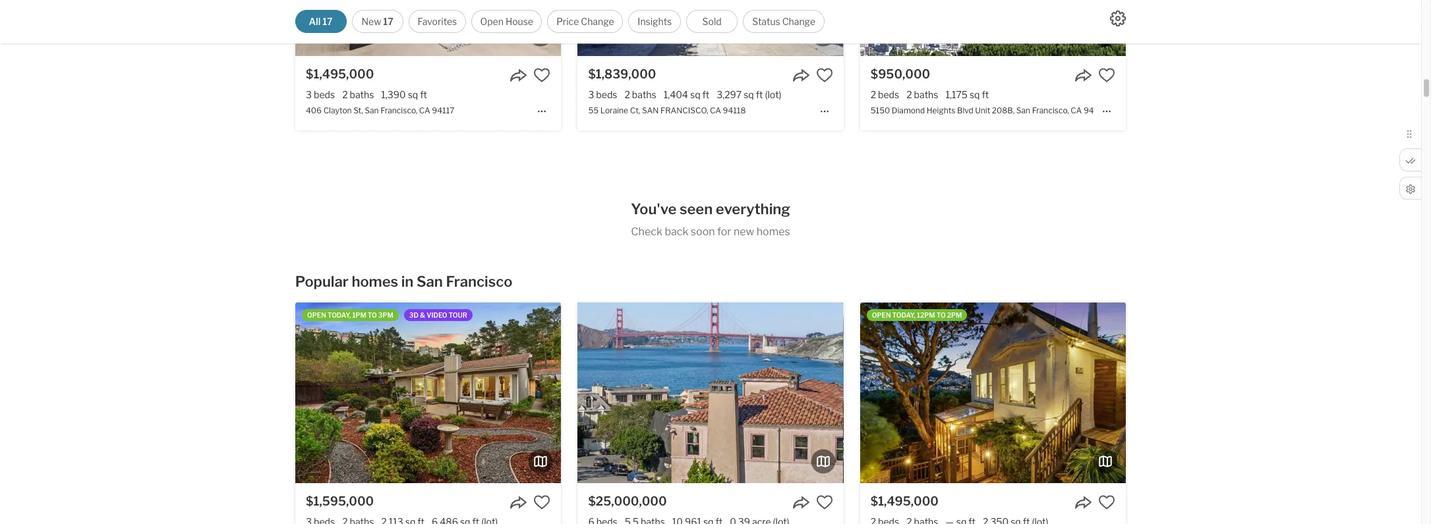 Task type: vqa. For each thing, say whether or not it's contained in the screenshot.
agent. inside The Redfin News Stay Up To Date On Redfin'S Tools And Features, How To Buy Or Sell A Home, And Connect With An Agent.
no



Task type: locate. For each thing, give the bounding box(es) containing it.
2 horizontal spatial san
[[1016, 105, 1030, 115]]

3,297 sq ft (lot)
[[717, 89, 781, 100]]

1 photo of 64 crags ct, san francisco, ca 94131 image from the left
[[30, 302, 295, 483]]

to
[[368, 311, 377, 319], [936, 311, 946, 319]]

Sold radio
[[686, 10, 738, 33]]

beds for $1,495,000
[[314, 89, 335, 100]]

ca left 94131
[[1071, 105, 1082, 115]]

ca left 94118
[[710, 105, 721, 115]]

2 ca from the left
[[710, 105, 721, 115]]

beds up '406'
[[314, 89, 335, 100]]

2 horizontal spatial beds
[[878, 89, 899, 100]]

0 horizontal spatial open
[[307, 311, 326, 319]]

sold
[[702, 16, 722, 27]]

baths up san
[[632, 89, 656, 100]]

2 change from the left
[[782, 16, 815, 27]]

favorite button image for $950,000
[[1098, 66, 1115, 83]]

2 17 from the left
[[383, 16, 393, 27]]

4 2 from the left
[[906, 89, 912, 100]]

1 horizontal spatial beds
[[596, 89, 617, 100]]

favorite button image for $1,595,000
[[533, 494, 551, 511]]

1,404 sq ft
[[664, 89, 709, 100]]

1 horizontal spatial change
[[782, 16, 815, 27]]

beds up 5150
[[878, 89, 899, 100]]

3 beds up 55
[[588, 89, 617, 100]]

san
[[642, 105, 659, 115]]

3 photo of 64 crags ct, san francisco, ca 94131 image from the left
[[561, 302, 827, 483]]

photo of 55 loraine ct, san francisco, ca 94118 image
[[312, 0, 578, 56], [578, 0, 843, 56], [843, 0, 1109, 56]]

ft for $1,495,000
[[420, 89, 427, 100]]

ct,
[[630, 105, 640, 115]]

2 photo of 55 loraine ct, san francisco, ca 94118 image from the left
[[578, 0, 843, 56]]

12pm
[[917, 311, 935, 319]]

0 horizontal spatial 17
[[322, 16, 333, 27]]

1 horizontal spatial ca
[[710, 105, 721, 115]]

2 3 beds from the left
[[588, 89, 617, 100]]

san right st,
[[365, 105, 379, 115]]

0 horizontal spatial francisco,
[[380, 105, 417, 115]]

1 horizontal spatial 17
[[383, 16, 393, 27]]

2 horizontal spatial favorite button checkbox
[[1098, 66, 1115, 83]]

3 photo of 406 clayton st, san francisco, ca 94117 image from the left
[[561, 0, 827, 56]]

ft right 1,390
[[420, 89, 427, 100]]

2pm
[[947, 311, 962, 319]]

1 open from the left
[[307, 311, 326, 319]]

1 today, from the left
[[328, 311, 351, 319]]

1 to from the left
[[368, 311, 377, 319]]

baths for $950,000
[[914, 89, 938, 100]]

2 baths up diamond on the top of page
[[906, 89, 938, 100]]

2 horizontal spatial baths
[[914, 89, 938, 100]]

2 today, from the left
[[892, 311, 916, 319]]

favorite button checkbox for $1,595,000
[[533, 494, 551, 511]]

1 vertical spatial homes
[[352, 273, 398, 290]]

you've seen everything
[[631, 200, 790, 217]]

you've
[[631, 200, 677, 217]]

sq up "unit"
[[970, 89, 980, 100]]

photo of 5150 diamond heights blvd unit 208b, san francisco, ca 94131 image
[[594, 0, 860, 56], [860, 0, 1126, 56], [1126, 0, 1391, 56]]

2 ft from the left
[[702, 89, 709, 100]]

3 photo of 5150 diamond heights blvd unit 208b, san francisco, ca 94131 image from the left
[[1126, 0, 1391, 56]]

0 horizontal spatial favorite button checkbox
[[533, 494, 551, 511]]

san right in
[[417, 273, 443, 290]]

ca left 94117
[[419, 105, 430, 115]]

1 ft from the left
[[420, 89, 427, 100]]

beds
[[314, 89, 335, 100], [596, 89, 617, 100], [878, 89, 899, 100]]

everything
[[716, 200, 790, 217]]

17 for new 17
[[383, 16, 393, 27]]

favorite button image for $950,000
[[816, 66, 833, 83]]

2 baths for $1,839,000
[[625, 89, 656, 100]]

1 horizontal spatial 2 baths
[[625, 89, 656, 100]]

3 ft from the left
[[756, 89, 763, 100]]

0 horizontal spatial san
[[365, 105, 379, 115]]

heights
[[927, 105, 955, 115]]

2 horizontal spatial 2 baths
[[906, 89, 938, 100]]

diamond
[[892, 105, 925, 115]]

open left '12pm'
[[872, 311, 891, 319]]

0 horizontal spatial ca
[[419, 105, 430, 115]]

3 beds
[[306, 89, 335, 100], [588, 89, 617, 100]]

for
[[717, 225, 731, 238]]

francisco, down 1,390 sq ft
[[380, 105, 417, 115]]

homes right the new
[[757, 225, 790, 238]]

francisco,
[[380, 105, 417, 115], [1032, 105, 1069, 115]]

popular homes in san francisco
[[295, 273, 512, 290]]

17 right 'all'
[[322, 16, 333, 27]]

New radio
[[352, 10, 403, 33]]

open today, 1pm to 3pm
[[307, 311, 393, 319]]

2 photo of 3978 22nd st, san francisco, ca 94114 image from the left
[[860, 302, 1126, 483]]

1 sq from the left
[[408, 89, 418, 100]]

2 photo of 64 crags ct, san francisco, ca 94131 image from the left
[[295, 302, 561, 483]]

favorite button image for $1,495,000
[[533, 66, 551, 83]]

0 horizontal spatial baths
[[350, 89, 374, 100]]

2 for $950,000
[[906, 89, 912, 100]]

1 photo of 5150 diamond heights blvd unit 208b, san francisco, ca 94131 image from the left
[[594, 0, 860, 56]]

1 change from the left
[[581, 16, 614, 27]]

3 up '406'
[[306, 89, 312, 100]]

2 up 5150
[[871, 89, 876, 100]]

photo of 3978 22nd st, san francisco, ca 94114 image
[[594, 302, 860, 483], [860, 302, 1126, 483], [1126, 302, 1391, 483]]

94131
[[1084, 105, 1106, 115]]

1 horizontal spatial francisco,
[[1032, 105, 1069, 115]]

status
[[752, 16, 780, 27]]

favorite button checkbox
[[533, 66, 551, 83], [816, 494, 833, 511], [1098, 494, 1115, 511]]

change right 'status'
[[782, 16, 815, 27]]

2 beds
[[871, 89, 899, 100]]

san for francisco
[[417, 273, 443, 290]]

1 17 from the left
[[322, 16, 333, 27]]

2 baths up ct,
[[625, 89, 656, 100]]

3
[[306, 89, 312, 100], [588, 89, 594, 100]]

sq up francisco,
[[690, 89, 700, 100]]

ft
[[420, 89, 427, 100], [702, 89, 709, 100], [756, 89, 763, 100], [982, 89, 989, 100]]

3 up 55
[[588, 89, 594, 100]]

3 beds up '406'
[[306, 89, 335, 100]]

3 beds from the left
[[878, 89, 899, 100]]

2 horizontal spatial ca
[[1071, 105, 1082, 115]]

baths up heights
[[914, 89, 938, 100]]

open house
[[480, 16, 533, 27]]

1 horizontal spatial baths
[[632, 89, 656, 100]]

all 17
[[309, 16, 333, 27]]

sq for $1,495,000
[[408, 89, 418, 100]]

2 baths up st,
[[342, 89, 374, 100]]

open down popular on the left of the page
[[307, 311, 326, 319]]

17 right new
[[383, 16, 393, 27]]

2
[[342, 89, 348, 100], [625, 89, 630, 100], [871, 89, 876, 100], [906, 89, 912, 100]]

2 up clayton
[[342, 89, 348, 100]]

0 horizontal spatial 3
[[306, 89, 312, 100]]

17
[[322, 16, 333, 27], [383, 16, 393, 27]]

photo of 64 crags ct, san francisco, ca 94131 image
[[30, 302, 295, 483], [295, 302, 561, 483], [561, 302, 827, 483]]

0 horizontal spatial beds
[[314, 89, 335, 100]]

1 3 from the left
[[306, 89, 312, 100]]

1 horizontal spatial favorite button checkbox
[[816, 66, 833, 83]]

baths up st,
[[350, 89, 374, 100]]

3 for $1,495,000
[[306, 89, 312, 100]]

baths for $1,495,000
[[350, 89, 374, 100]]

17 inside all radio
[[322, 16, 333, 27]]

2 baths from the left
[[632, 89, 656, 100]]

2 open from the left
[[872, 311, 891, 319]]

open
[[307, 311, 326, 319], [872, 311, 891, 319]]

0 horizontal spatial change
[[581, 16, 614, 27]]

0 vertical spatial $1,495,000
[[306, 67, 374, 81]]

today, for $1,495,000
[[892, 311, 916, 319]]

to for $1,495,000
[[936, 311, 946, 319]]

status change
[[752, 16, 815, 27]]

photo of 540 el camino del mar st, san francisco, ca 94121 image
[[312, 302, 578, 483], [578, 302, 843, 483], [843, 302, 1109, 483]]

3 baths from the left
[[914, 89, 938, 100]]

ft left 3,297
[[702, 89, 709, 100]]

4 ft from the left
[[982, 89, 989, 100]]

1 horizontal spatial homes
[[757, 225, 790, 238]]

san right 208b,
[[1016, 105, 1030, 115]]

2 up diamond on the top of page
[[906, 89, 912, 100]]

2 beds from the left
[[596, 89, 617, 100]]

san
[[365, 105, 379, 115], [1016, 105, 1030, 115], [417, 273, 443, 290]]

1 ca from the left
[[419, 105, 430, 115]]

$1,595,000
[[306, 494, 374, 508]]

2 baths
[[342, 89, 374, 100], [625, 89, 656, 100], [906, 89, 938, 100]]

beds up loraine
[[596, 89, 617, 100]]

2 photo of 406 clayton st, san francisco, ca 94117 image from the left
[[295, 0, 561, 56]]

3 2 baths from the left
[[906, 89, 938, 100]]

beds for $1,839,000
[[596, 89, 617, 100]]

sq right 3,297
[[744, 89, 754, 100]]

2 3 from the left
[[588, 89, 594, 100]]

2 up ct,
[[625, 89, 630, 100]]

sq for $950,000
[[970, 89, 980, 100]]

$1,495,000
[[306, 67, 374, 81], [871, 494, 939, 508]]

3 for $1,839,000
[[588, 89, 594, 100]]

1 photo of 3978 22nd st, san francisco, ca 94114 image from the left
[[594, 302, 860, 483]]

1 horizontal spatial to
[[936, 311, 946, 319]]

3,297
[[717, 89, 742, 100]]

option group
[[295, 10, 825, 33]]

208b,
[[992, 105, 1015, 115]]

1,175 sq ft
[[945, 89, 989, 100]]

0 horizontal spatial 3 beds
[[306, 89, 335, 100]]

1 baths from the left
[[350, 89, 374, 100]]

new 17
[[362, 16, 393, 27]]

1 horizontal spatial 3
[[588, 89, 594, 100]]

2 baths for $1,495,000
[[342, 89, 374, 100]]

2 for $1,495,000
[[342, 89, 348, 100]]

open today, 12pm to 2pm
[[872, 311, 962, 319]]

homes
[[757, 225, 790, 238], [352, 273, 398, 290]]

3 beds for $1,839,000
[[588, 89, 617, 100]]

ca
[[419, 105, 430, 115], [710, 105, 721, 115], [1071, 105, 1082, 115]]

2 2 baths from the left
[[625, 89, 656, 100]]

to right 1pm
[[368, 311, 377, 319]]

$950,000
[[871, 67, 930, 81]]

1 horizontal spatial $1,495,000
[[871, 494, 939, 508]]

unit
[[975, 105, 990, 115]]

1 horizontal spatial today,
[[892, 311, 916, 319]]

video
[[427, 311, 447, 319]]

5150 diamond heights blvd unit 208b, san francisco, ca 94131
[[871, 105, 1106, 115]]

2 to from the left
[[936, 311, 946, 319]]

Price Change radio
[[547, 10, 623, 33]]

1 3 beds from the left
[[306, 89, 335, 100]]

sq right 1,390
[[408, 89, 418, 100]]

francisco, left 94131
[[1032, 105, 1069, 115]]

favorite button checkbox
[[816, 66, 833, 83], [1098, 66, 1115, 83], [533, 494, 551, 511]]

4 sq from the left
[[970, 89, 980, 100]]

1 horizontal spatial 3 beds
[[588, 89, 617, 100]]

55 loraine ct, san francisco, ca 94118
[[588, 105, 746, 115]]

0 horizontal spatial 2 baths
[[342, 89, 374, 100]]

change
[[581, 16, 614, 27], [782, 16, 815, 27]]

baths
[[350, 89, 374, 100], [632, 89, 656, 100], [914, 89, 938, 100]]

change right price
[[581, 16, 614, 27]]

price
[[556, 16, 579, 27]]

2 baths for $950,000
[[906, 89, 938, 100]]

favorite button image
[[816, 66, 833, 83], [816, 494, 833, 511], [1098, 494, 1115, 511]]

homes left in
[[352, 273, 398, 290]]

favorite button image
[[533, 66, 551, 83], [1098, 66, 1115, 83], [533, 494, 551, 511]]

to left 2pm
[[936, 311, 946, 319]]

1 horizontal spatial open
[[872, 311, 891, 319]]

1 photo of 55 loraine ct, san francisco, ca 94118 image from the left
[[312, 0, 578, 56]]

today, left '12pm'
[[892, 311, 916, 319]]

0 horizontal spatial today,
[[328, 311, 351, 319]]

1 2 from the left
[[342, 89, 348, 100]]

change for price change
[[581, 16, 614, 27]]

favorites
[[418, 16, 457, 27]]

0 vertical spatial homes
[[757, 225, 790, 238]]

sq
[[408, 89, 418, 100], [690, 89, 700, 100], [744, 89, 754, 100], [970, 89, 980, 100]]

3 ca from the left
[[1071, 105, 1082, 115]]

photo of 406 clayton st, san francisco, ca 94117 image
[[30, 0, 295, 56], [295, 0, 561, 56], [561, 0, 827, 56]]

1 horizontal spatial san
[[417, 273, 443, 290]]

price change
[[556, 16, 614, 27]]

today,
[[328, 311, 351, 319], [892, 311, 916, 319]]

3 sq from the left
[[744, 89, 754, 100]]

1,404
[[664, 89, 688, 100]]

2 sq from the left
[[690, 89, 700, 100]]

2 2 from the left
[[625, 89, 630, 100]]

1 beds from the left
[[314, 89, 335, 100]]

today, left 1pm
[[328, 311, 351, 319]]

1 2 baths from the left
[[342, 89, 374, 100]]

17 inside new radio
[[383, 16, 393, 27]]

ft up "unit"
[[982, 89, 989, 100]]

1 francisco, from the left
[[380, 105, 417, 115]]

3pm
[[378, 311, 393, 319]]

0 horizontal spatial to
[[368, 311, 377, 319]]

ft left (lot)
[[756, 89, 763, 100]]

55
[[588, 105, 599, 115]]

open for $1,495,000
[[872, 311, 891, 319]]



Task type: describe. For each thing, give the bounding box(es) containing it.
$1,839,000
[[588, 67, 656, 81]]

ca for $1,839,000
[[710, 105, 721, 115]]

francisco
[[446, 273, 512, 290]]

francisco,
[[660, 105, 708, 115]]

3 2 from the left
[[871, 89, 876, 100]]

3 photo of 55 loraine ct, san francisco, ca 94118 image from the left
[[843, 0, 1109, 56]]

favorite button checkbox for $1,839,000
[[816, 66, 833, 83]]

17 for all 17
[[322, 16, 333, 27]]

blvd
[[957, 105, 973, 115]]

$25,000,000
[[588, 494, 667, 508]]

3d
[[409, 311, 418, 319]]

open for $1,595,000
[[307, 311, 326, 319]]

1 photo of 406 clayton st, san francisco, ca 94117 image from the left
[[30, 0, 295, 56]]

new
[[734, 225, 754, 238]]

5150
[[871, 105, 890, 115]]

favorite button checkbox for $950,000
[[1098, 66, 1115, 83]]

all
[[309, 16, 321, 27]]

406
[[306, 105, 322, 115]]

406 clayton st, san francisco, ca 94117
[[306, 105, 454, 115]]

new
[[362, 16, 381, 27]]

beds for $950,000
[[878, 89, 899, 100]]

3 beds for $1,495,000
[[306, 89, 335, 100]]

tour
[[449, 311, 467, 319]]

(lot)
[[765, 89, 781, 100]]

clayton
[[323, 105, 352, 115]]

check back soon for new homes
[[631, 225, 790, 238]]

ft for $1,839,000
[[702, 89, 709, 100]]

1 horizontal spatial favorite button checkbox
[[816, 494, 833, 511]]

Insights radio
[[628, 10, 681, 33]]

94117
[[432, 105, 454, 115]]

in
[[401, 273, 414, 290]]

3 photo of 3978 22nd st, san francisco, ca 94114 image from the left
[[1126, 302, 1391, 483]]

1pm
[[352, 311, 366, 319]]

1,175
[[945, 89, 968, 100]]

house
[[505, 16, 533, 27]]

2 for $1,839,000
[[625, 89, 630, 100]]

All radio
[[295, 10, 346, 33]]

back
[[665, 225, 688, 238]]

insights
[[638, 16, 672, 27]]

1 photo of 540 el camino del mar st, san francisco, ca 94121 image from the left
[[312, 302, 578, 483]]

0 horizontal spatial homes
[[352, 273, 398, 290]]

today, for $1,595,000
[[328, 311, 351, 319]]

2 photo of 5150 diamond heights blvd unit 208b, san francisco, ca 94131 image from the left
[[860, 0, 1126, 56]]

seen
[[680, 200, 713, 217]]

1,390 sq ft
[[381, 89, 427, 100]]

option group containing all
[[295, 10, 825, 33]]

0 horizontal spatial $1,495,000
[[306, 67, 374, 81]]

change for status change
[[782, 16, 815, 27]]

3 photo of 540 el camino del mar st, san francisco, ca 94121 image from the left
[[843, 302, 1109, 483]]

0 horizontal spatial favorite button checkbox
[[533, 66, 551, 83]]

loraine
[[600, 105, 628, 115]]

2 horizontal spatial favorite button checkbox
[[1098, 494, 1115, 511]]

check
[[631, 225, 662, 238]]

san for francisco,
[[365, 105, 379, 115]]

2 francisco, from the left
[[1032, 105, 1069, 115]]

to for $1,595,000
[[368, 311, 377, 319]]

soon
[[691, 225, 715, 238]]

3d & video tour
[[409, 311, 467, 319]]

2 photo of 540 el camino del mar st, san francisco, ca 94121 image from the left
[[578, 302, 843, 483]]

94118
[[723, 105, 746, 115]]

st,
[[353, 105, 363, 115]]

Favorites radio
[[408, 10, 466, 33]]

Status Change radio
[[743, 10, 825, 33]]

Open House radio
[[471, 10, 542, 33]]

&
[[420, 311, 425, 319]]

baths for $1,839,000
[[632, 89, 656, 100]]

ca for $1,495,000
[[419, 105, 430, 115]]

favorite button image for $1,495,000
[[816, 494, 833, 511]]

popular
[[295, 273, 349, 290]]

open
[[480, 16, 504, 27]]

1,390
[[381, 89, 406, 100]]

sq for $1,839,000
[[690, 89, 700, 100]]

1 vertical spatial $1,495,000
[[871, 494, 939, 508]]

ft for $950,000
[[982, 89, 989, 100]]



